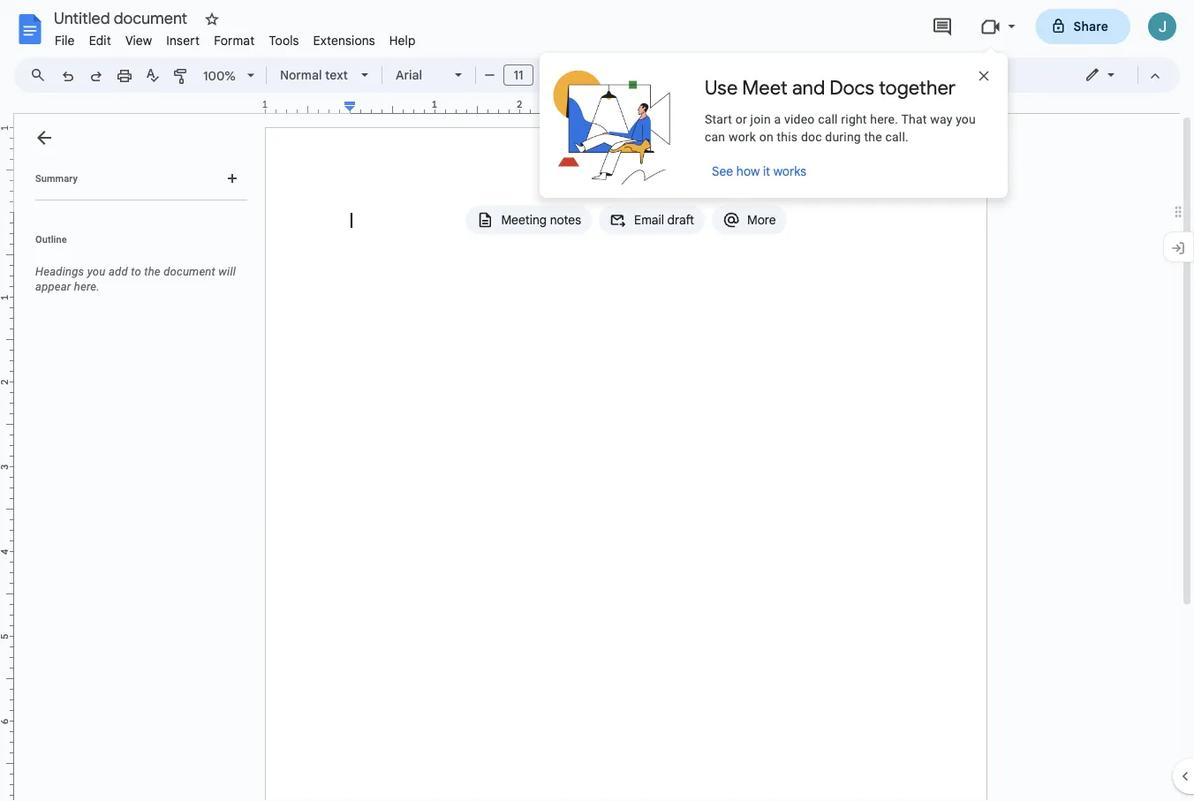 Task type: locate. For each thing, give the bounding box(es) containing it.
here. up call.
[[870, 112, 899, 126]]

Star checkbox
[[200, 7, 224, 32]]

1 horizontal spatial here.
[[870, 112, 899, 126]]

here. down 'headings' on the left top
[[74, 280, 100, 293]]

Font size text field
[[504, 64, 533, 86]]

you right way
[[956, 112, 976, 126]]

1 vertical spatial the
[[144, 265, 161, 278]]

will
[[219, 265, 236, 278]]

1 vertical spatial here.
[[74, 280, 100, 293]]

edit menu item
[[82, 30, 118, 51]]

a
[[774, 112, 781, 126]]

use meet and docs together application
[[0, 0, 1194, 801]]

1 vertical spatial you
[[87, 265, 106, 278]]

the right to
[[144, 265, 161, 278]]

call
[[818, 112, 838, 126]]

insert
[[166, 33, 200, 48]]

styles list. normal text selected. option
[[280, 63, 351, 87]]

see how it works button
[[705, 157, 814, 186]]

and
[[792, 75, 825, 100]]

1 horizontal spatial you
[[956, 112, 976, 126]]

tools menu item
[[262, 30, 306, 51]]

join
[[751, 112, 771, 126]]

menu bar banner
[[0, 0, 1194, 801]]

menu bar containing file
[[48, 23, 423, 52]]

here.
[[870, 112, 899, 126], [74, 280, 100, 293]]

use
[[705, 75, 738, 100]]

see how it works
[[712, 163, 807, 179]]

0 horizontal spatial here.
[[74, 280, 100, 293]]

call.
[[886, 129, 909, 144]]

work
[[729, 129, 756, 144]]

0 horizontal spatial the
[[144, 265, 161, 278]]

file
[[55, 33, 75, 48]]

here. inside start or join a video call right here. that way you can work on this doc during the call.
[[870, 112, 899, 126]]

0 vertical spatial the
[[864, 129, 882, 144]]

Font size field
[[504, 64, 541, 87]]

the
[[864, 129, 882, 144], [144, 265, 161, 278]]

extensions
[[313, 33, 375, 48]]

1 horizontal spatial the
[[864, 129, 882, 144]]

appear
[[35, 280, 71, 293]]

start
[[705, 112, 732, 126]]

the left call.
[[864, 129, 882, 144]]

headings
[[35, 265, 84, 278]]

0 vertical spatial you
[[956, 112, 976, 126]]

text
[[325, 67, 348, 83]]

1
[[262, 99, 268, 110]]

during
[[825, 129, 861, 144]]

you left add
[[87, 265, 106, 278]]

Menus field
[[22, 63, 61, 87]]

document outline element
[[14, 114, 254, 801]]

you
[[956, 112, 976, 126], [87, 265, 106, 278]]

the inside headings you add to the document will appear here.
[[144, 265, 161, 278]]

0 vertical spatial here.
[[870, 112, 899, 126]]

arial
[[396, 67, 422, 83]]

0 horizontal spatial you
[[87, 265, 106, 278]]

menu bar
[[48, 23, 423, 52]]

outline
[[35, 234, 67, 245]]

start or join a video call right here. that way you can work on this doc during the call.
[[705, 112, 976, 144]]



Task type: vqa. For each thing, say whether or not it's contained in the screenshot.
Slide SLIDE
no



Task type: describe. For each thing, give the bounding box(es) containing it.
view menu item
[[118, 30, 159, 51]]

on
[[760, 129, 774, 144]]

tools
[[269, 33, 299, 48]]

can
[[705, 129, 726, 144]]

arial option
[[396, 63, 444, 87]]

document
[[164, 265, 216, 278]]

normal text
[[280, 67, 348, 83]]

extensions menu item
[[306, 30, 382, 51]]

right
[[841, 112, 867, 126]]

way
[[930, 112, 953, 126]]

doc
[[801, 129, 822, 144]]

use meet and docs together alert dialog
[[540, 46, 1008, 198]]

summary heading
[[35, 171, 78, 186]]

mode and view toolbar
[[1072, 57, 1170, 93]]

you inside headings you add to the document will appear here.
[[87, 265, 106, 278]]

file menu item
[[48, 30, 82, 51]]

summary
[[35, 173, 78, 184]]

menu bar inside 'menu bar' banner
[[48, 23, 423, 52]]

here. inside headings you add to the document will appear here.
[[74, 280, 100, 293]]

format menu item
[[207, 30, 262, 51]]

share button
[[1036, 9, 1131, 44]]

format
[[214, 33, 255, 48]]

main toolbar
[[52, 0, 1019, 685]]

together
[[879, 75, 956, 100]]

edit
[[89, 33, 111, 48]]

use meet and docs together
[[705, 75, 956, 100]]

view
[[125, 33, 152, 48]]

Rename text field
[[48, 7, 198, 28]]

or
[[736, 112, 747, 126]]

share
[[1074, 19, 1109, 34]]

it
[[763, 163, 770, 179]]

that
[[902, 112, 927, 126]]

this
[[777, 129, 798, 144]]

works
[[774, 163, 807, 179]]

see
[[712, 163, 733, 179]]

right margin image
[[897, 100, 986, 113]]

insert menu item
[[159, 30, 207, 51]]

meet
[[742, 75, 788, 100]]

the inside start or join a video call right here. that way you can work on this doc during the call.
[[864, 129, 882, 144]]

video
[[784, 112, 815, 126]]

to
[[131, 265, 141, 278]]

top margin image
[[0, 128, 13, 217]]

left margin image
[[266, 100, 355, 113]]

outline heading
[[14, 232, 254, 257]]

docs
[[830, 75, 875, 100]]

headings you add to the document will appear here.
[[35, 265, 236, 293]]

add
[[109, 265, 128, 278]]

Zoom field
[[196, 63, 262, 89]]

how
[[737, 163, 760, 179]]

you inside start or join a video call right here. that way you can work on this doc during the call.
[[956, 112, 976, 126]]

normal
[[280, 67, 322, 83]]

help menu item
[[382, 30, 423, 51]]

Zoom text field
[[199, 64, 241, 88]]

help
[[389, 33, 416, 48]]



